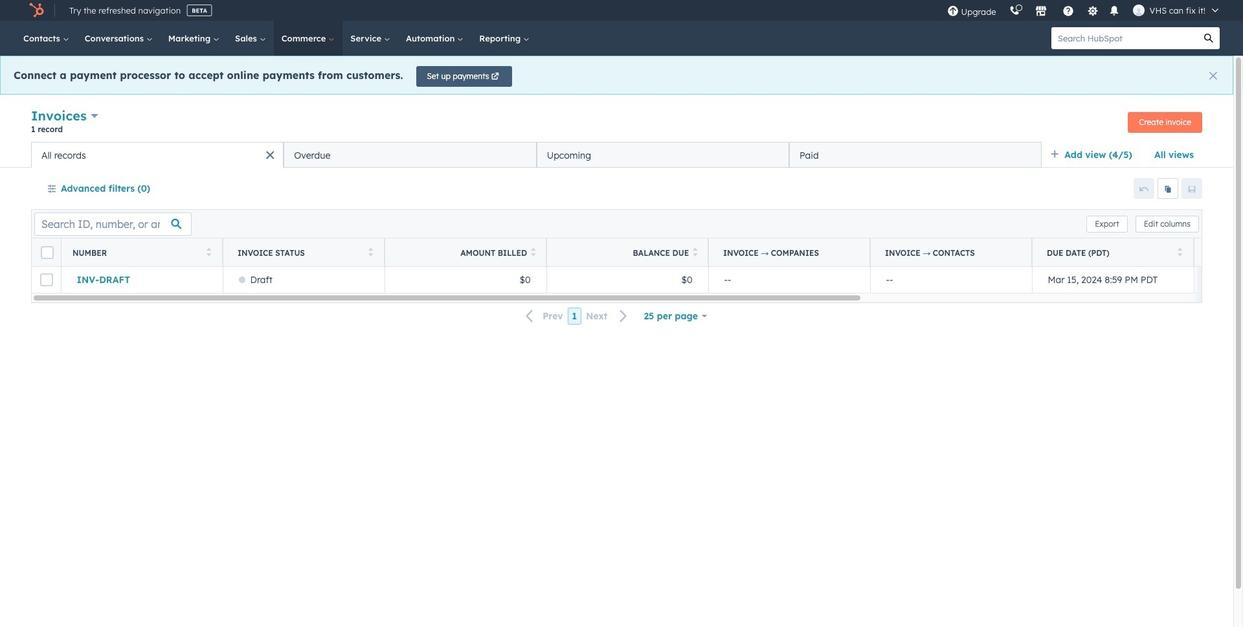 Task type: vqa. For each thing, say whether or not it's contained in the screenshot.
Search HubSpot search field
yes



Task type: locate. For each thing, give the bounding box(es) containing it.
0 horizontal spatial press to sort. image
[[531, 247, 536, 256]]

3 press to sort. image from the left
[[1178, 247, 1183, 256]]

5 press to sort. element from the left
[[1178, 247, 1183, 258]]

Search ID, number, or amount billed search field
[[34, 212, 192, 236]]

marketplaces image
[[1036, 6, 1047, 17]]

1 horizontal spatial press to sort. image
[[693, 247, 698, 256]]

1 press to sort. image from the left
[[531, 247, 536, 256]]

0 horizontal spatial press to sort. image
[[206, 247, 211, 256]]

banner
[[31, 106, 1203, 142]]

1 horizontal spatial press to sort. image
[[368, 247, 373, 256]]

2 horizontal spatial press to sort. image
[[1178, 247, 1183, 256]]

menu
[[941, 0, 1228, 21]]

4 press to sort. element from the left
[[693, 247, 698, 258]]

press to sort. element
[[206, 247, 211, 258], [368, 247, 373, 258], [531, 247, 536, 258], [693, 247, 698, 258], [1178, 247, 1183, 258]]

pagination navigation
[[518, 308, 636, 325]]

column header
[[709, 238, 871, 267], [871, 238, 1033, 267]]

1 press to sort. image from the left
[[206, 247, 211, 256]]

3 press to sort. element from the left
[[531, 247, 536, 258]]

2 column header from the left
[[871, 238, 1033, 267]]

press to sort. image
[[206, 247, 211, 256], [368, 247, 373, 256], [1178, 247, 1183, 256]]

press to sort. image
[[531, 247, 536, 256], [693, 247, 698, 256]]

1 column header from the left
[[709, 238, 871, 267]]

alert
[[0, 56, 1234, 95]]



Task type: describe. For each thing, give the bounding box(es) containing it.
2 press to sort. image from the left
[[693, 247, 698, 256]]

1 press to sort. element from the left
[[206, 247, 211, 258]]

2 press to sort. image from the left
[[368, 247, 373, 256]]

Search HubSpot search field
[[1052, 27, 1199, 49]]

jer mill image
[[1134, 5, 1145, 16]]

2 press to sort. element from the left
[[368, 247, 373, 258]]

close image
[[1210, 72, 1218, 80]]



